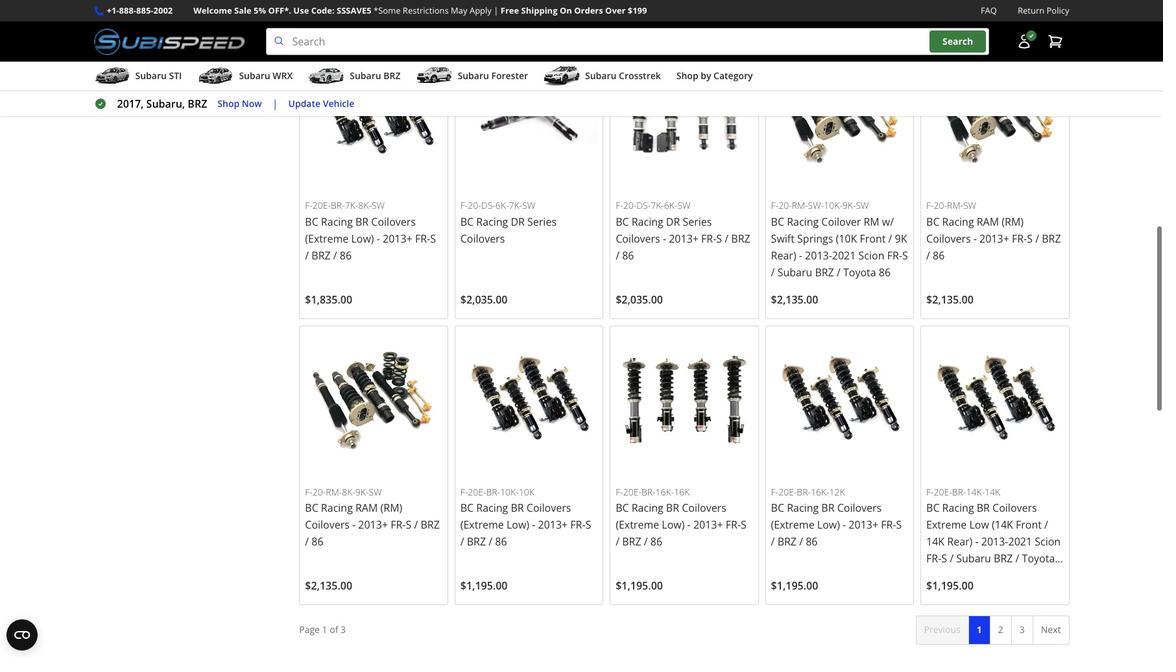 Task type: vqa. For each thing, say whether or not it's contained in the screenshot.


Task type: describe. For each thing, give the bounding box(es) containing it.
welcome sale 5% off*. use code: sssave5
[[193, 5, 371, 16]]

f-20-rm-sw-10k-9k-sw
[[771, 199, 869, 211]]

*some restrictions may apply | free shipping on orders over $199
[[374, 5, 647, 16]]

1 horizontal spatial 9k-
[[843, 199, 856, 211]]

a subaru wrx thumbnail image image
[[197, 66, 234, 86]]

bc racing dr series coilovers - 2013+ fr-s / brz / 86
[[616, 214, 750, 262]]

coilovers inside the bc racing dr series coilovers - 2013+ fr-s / brz / 86
[[616, 231, 660, 245]]

- inside f-20e-br-16k-12k bc racing br coilovers (extreme low) - 2013+ fr-s / brz / 86
[[843, 517, 846, 531]]

2002
[[153, 5, 173, 16]]

ram inside bc racing ram (rm) coilovers - 2013+ fr-s / brz / 86
[[977, 214, 999, 228]]

search button
[[930, 31, 986, 52]]

+1-888-885-2002
[[107, 5, 173, 16]]

1 horizontal spatial 8k-
[[358, 199, 372, 211]]

subaru for subaru wrx
[[239, 69, 270, 82]]

f-20e-br-16k-12k bc racing br coilovers (extreme low) - 2013+ fr-s / brz / 86
[[771, 485, 902, 548]]

subaru,
[[146, 97, 185, 111]]

rm- inside f-20-rm-8k-9k-sw bc racing ram (rm) coilovers - 2013+ fr-s / brz / 86
[[326, 485, 342, 497]]

bc inside bc racing br coilovers (extreme low) - 2013+ fr-s / brz / 86
[[305, 214, 318, 228]]

shop for shop now
[[218, 97, 240, 109]]

subaru inside f-20e-br-14k-14k bc racing br coilovers extreme low (14k front / 14k rear) - 2013-2021 scion fr-s / subaru brz / toyota 86
[[956, 551, 991, 565]]

brz inside dropdown button
[[384, 69, 401, 82]]

springs
[[797, 231, 833, 245]]

5%
[[254, 5, 266, 16]]

a subaru crosstrek thumbnail image image
[[544, 66, 580, 86]]

2017, subaru, brz
[[117, 97, 207, 111]]

bc racing dr series coilovers
[[460, 214, 557, 245]]

br- for f-20e-br-7k-8k-sw
[[331, 199, 345, 211]]

toyota inside bc racing coilover rm w/ swift springs (10k front / 9k rear) - 2013-2021 scion fr-s / subaru brz / toyota 86
[[843, 265, 876, 279]]

1 $1,835.00 link from the left
[[299, 0, 448, 32]]

bc racing br coilovers (extreme low) - 2013+ fr-s / brz / 86 image for f-20e-br-16k-12k bc racing br coilovers (extreme low) - 2013+ fr-s / brz / 86
[[771, 331, 908, 468]]

2021 inside f-20e-br-14k-14k bc racing br coilovers extreme low (14k front / 14k rear) - 2013-2021 scion fr-s / subaru brz / toyota 86
[[1008, 534, 1032, 548]]

subaru for subaru brz
[[350, 69, 381, 82]]

3 button
[[1011, 615, 1033, 644]]

brz inside f-20e-br-14k-14k bc racing br coilovers extreme low (14k front / 14k rear) - 2013-2021 scion fr-s / subaru brz / toyota 86
[[994, 551, 1013, 565]]

next button
[[1033, 615, 1069, 644]]

a subaru brz thumbnail image image
[[308, 66, 345, 86]]

policy
[[1047, 5, 1069, 16]]

racing inside f-20e-br-10k-10k bc racing br coilovers (extreme low) - 2013+ fr-s / brz / 86
[[476, 500, 508, 515]]

forester
[[491, 69, 528, 82]]

front inside f-20e-br-14k-14k bc racing br coilovers extreme low (14k front / 14k rear) - 2013-2021 scion fr-s / subaru brz / toyota 86
[[1016, 517, 1042, 531]]

may
[[451, 5, 467, 16]]

888-
[[119, 5, 136, 16]]

vehicle
[[323, 97, 354, 109]]

86 inside f-20e-br-16k-16k bc racing br coilovers (extreme low) - 2013+ fr-s / brz / 86
[[650, 534, 662, 548]]

fr- inside f-20e-br-16k-16k bc racing br coilovers (extreme low) - 2013+ fr-s / brz / 86
[[726, 517, 741, 531]]

s inside bc racing br coilovers (extreme low) - 2013+ fr-s / brz / 86
[[430, 231, 436, 245]]

20- for bc racing coilover rm w/ swift springs (10k front / 9k rear) - 2013-2021 scion fr-s / subaru brz / toyota 86
[[779, 199, 792, 211]]

dr for bc racing dr series coilovers - 2013+ fr-s / brz / 86
[[666, 214, 680, 228]]

on
[[560, 5, 572, 16]]

racing inside f-20e-br-16k-16k bc racing br coilovers (extreme low) - 2013+ fr-s / brz / 86
[[632, 500, 663, 515]]

9k
[[895, 231, 907, 245]]

sw-
[[808, 199, 824, 211]]

20- for bc racing dr series coilovers
[[468, 199, 481, 211]]

14k-
[[966, 485, 985, 497]]

bc inside the bc racing dr series coilovers - 2013+ fr-s / brz / 86
[[616, 214, 629, 228]]

2017,
[[117, 97, 144, 111]]

f-20e-br-16k-16k bc racing br coilovers (extreme low) - 2013+ fr-s / brz / 86
[[616, 485, 747, 548]]

scion inside bc racing coilover rm w/ swift springs (10k front / 9k rear) - 2013-2021 scion fr-s / subaru brz / toyota 86
[[859, 248, 885, 262]]

bc racing dr series coilovers image
[[460, 44, 598, 182]]

racing inside the bc racing dr series coilovers - 2013+ fr-s / brz / 86
[[632, 214, 663, 228]]

$2,135.00 for -
[[771, 292, 818, 306]]

now
[[242, 97, 262, 109]]

- inside bc racing coilover rm w/ swift springs (10k front / 9k rear) - 2013-2021 scion fr-s / subaru brz / toyota 86
[[799, 248, 802, 262]]

2
[[998, 623, 1003, 635]]

$1,195.00 for f-20e-br-10k-10k bc racing br coilovers (extreme low) - 2013+ fr-s / brz / 86
[[460, 578, 508, 592]]

f-20e-br-14k-14k bc racing br coilovers extreme low (14k front / 14k rear) - 2013-2021 scion fr-s / subaru brz / toyota 86
[[926, 485, 1061, 582]]

86 inside the bc racing dr series coilovers - 2013+ fr-s / brz / 86
[[622, 248, 634, 262]]

sale
[[234, 5, 251, 16]]

coilover
[[821, 214, 861, 228]]

86 inside f-20e-br-14k-14k bc racing br coilovers extreme low (14k front / 14k rear) - 2013-2021 scion fr-s / subaru brz / toyota 86
[[926, 568, 938, 582]]

over
[[605, 5, 626, 16]]

86 inside f-20-rm-8k-9k-sw bc racing ram (rm) coilovers - 2013+ fr-s / brz / 86
[[312, 534, 323, 548]]

subaru sti
[[135, 69, 182, 82]]

+1-888-885-2002 link
[[107, 4, 173, 18]]

20- for bc racing dr series coilovers - 2013+ fr-s / brz / 86
[[623, 199, 637, 211]]

sssave5
[[337, 5, 371, 16]]

use
[[293, 5, 309, 16]]

brz inside f-20e-br-16k-16k bc racing br coilovers (extreme low) - 2013+ fr-s / brz / 86
[[622, 534, 641, 548]]

86 inside bc racing coilover rm w/ swift springs (10k front / 9k rear) - 2013-2021 scion fr-s / subaru brz / toyota 86
[[879, 265, 891, 279]]

0 horizontal spatial $2,135.00
[[305, 578, 352, 592]]

1 1 from the left
[[322, 623, 327, 635]]

subaru sti button
[[94, 64, 182, 90]]

page
[[299, 623, 320, 635]]

next
[[1041, 623, 1061, 635]]

f- for f-20-ds-6k-7k-sw
[[460, 199, 468, 211]]

low) for f-20e-br-10k-10k bc racing br coilovers (extreme low) - 2013+ fr-s / brz / 86
[[507, 517, 529, 531]]

br for f-20e-br-10k-10k bc racing br coilovers (extreme low) - 2013+ fr-s / brz / 86
[[511, 500, 524, 515]]

extreme
[[926, 517, 967, 531]]

low
[[969, 517, 989, 531]]

2013+ inside f-20e-br-16k-12k bc racing br coilovers (extreme low) - 2013+ fr-s / brz / 86
[[849, 517, 878, 531]]

3 inside button
[[1020, 623, 1025, 635]]

br- for f-20e-br-14k-14k bc racing br coilovers extreme low (14k front / 14k rear) - 2013-2021 scion fr-s / subaru brz / toyota 86
[[952, 485, 966, 497]]

brz inside bc racing coilover rm w/ swift springs (10k front / 9k rear) - 2013-2021 scion fr-s / subaru brz / toyota 86
[[815, 265, 834, 279]]

86 inside f-20e-br-16k-12k bc racing br coilovers (extreme low) - 2013+ fr-s / brz / 86
[[806, 534, 818, 548]]

f- for f-20e-br-16k-12k bc racing br coilovers (extreme low) - 2013+ fr-s / brz / 86
[[771, 485, 779, 497]]

low) for f-20e-br-16k-16k bc racing br coilovers (extreme low) - 2013+ fr-s / brz / 86
[[662, 517, 685, 531]]

previous button
[[916, 615, 969, 644]]

2 button
[[990, 615, 1012, 644]]

wrx
[[273, 69, 293, 82]]

subaru brz button
[[308, 64, 401, 90]]

update vehicle
[[288, 97, 354, 109]]

bc inside bc racing coilover rm w/ swift springs (10k front / 9k rear) - 2013-2021 scion fr-s / subaru brz / toyota 86
[[771, 214, 784, 228]]

2013+ inside bc racing ram (rm) coilovers - 2013+ fr-s / brz / 86
[[980, 231, 1009, 245]]

0 vertical spatial bc racing ram (rm) coilovers - 2013+ fr-s / brz / 86 image
[[926, 44, 1064, 182]]

br- for f-20e-br-16k-16k bc racing br coilovers (extreme low) - 2013+ fr-s / brz / 86
[[642, 485, 656, 497]]

coilovers inside bc racing ram (rm) coilovers - 2013+ fr-s / brz / 86
[[926, 231, 971, 245]]

faq link
[[981, 4, 997, 18]]

(10k
[[836, 231, 857, 245]]

coilovers inside f-20e-br-16k-16k bc racing br coilovers (extreme low) - 2013+ fr-s / brz / 86
[[682, 500, 726, 515]]

s inside f-20-rm-8k-9k-sw bc racing ram (rm) coilovers - 2013+ fr-s / brz / 86
[[406, 517, 411, 531]]

free
[[501, 5, 519, 16]]

f-20e-br-10k-10k bc racing br coilovers (extreme low) - 2013+ fr-s / brz / 86
[[460, 485, 591, 548]]

brz inside f-20-rm-8k-9k-sw bc racing ram (rm) coilovers - 2013+ fr-s / brz / 86
[[421, 517, 440, 531]]

brz inside bc racing ram (rm) coilovers - 2013+ fr-s / brz / 86
[[1042, 231, 1061, 245]]

86 inside bc racing br coilovers (extreme low) - 2013+ fr-s / brz / 86
[[340, 248, 352, 262]]

fr- inside f-20e-br-16k-12k bc racing br coilovers (extreme low) - 2013+ fr-s / brz / 86
[[881, 517, 896, 531]]

a subaru sti thumbnail image image
[[94, 66, 130, 86]]

f- for f-20-rm-8k-9k-sw bc racing ram (rm) coilovers - 2013+ fr-s / brz / 86
[[305, 485, 313, 497]]

2 6k- from the left
[[664, 199, 678, 211]]

subaru wrx
[[239, 69, 293, 82]]

shipping
[[521, 5, 558, 16]]

ds- for bc racing dr series coilovers - 2013+ fr-s / brz / 86
[[637, 199, 651, 211]]

2 $1,835.00 link from the left
[[455, 0, 603, 32]]

f- for f-20e-br-10k-10k bc racing br coilovers (extreme low) - 2013+ fr-s / brz / 86
[[460, 485, 468, 497]]

f- for f-20-rm-sw-10k-9k-sw
[[771, 199, 779, 211]]

- inside f-20e-br-16k-16k bc racing br coilovers (extreme low) - 2013+ fr-s / brz / 86
[[687, 517, 691, 531]]

2 7k- from the left
[[509, 199, 522, 211]]

(extreme inside bc racing br coilovers (extreme low) - 2013+ fr-s / brz / 86
[[305, 231, 349, 245]]

f-20-ds-6k-7k-sw
[[460, 199, 535, 211]]

(extreme for f-20e-br-16k-16k bc racing br coilovers (extreme low) - 2013+ fr-s / brz / 86
[[616, 517, 659, 531]]

sw for f-20-ds-7k-6k-sw
[[678, 199, 691, 211]]

orders
[[574, 5, 603, 16]]

ds- for bc racing dr series coilovers
[[481, 199, 495, 211]]

open widget image
[[6, 620, 38, 651]]

s inside f-20e-br-14k-14k bc racing br coilovers extreme low (14k front / 14k rear) - 2013-2021 scion fr-s / subaru brz / toyota 86
[[941, 551, 947, 565]]

by
[[701, 69, 711, 82]]

fr- inside bc racing ram (rm) coilovers - 2013+ fr-s / brz / 86
[[1012, 231, 1027, 245]]

sw for f-20-ds-6k-7k-sw
[[522, 199, 535, 211]]

swift
[[771, 231, 795, 245]]

f-20-rm-8k-9k-sw bc racing ram (rm) coilovers - 2013+ fr-s / brz / 86
[[305, 485, 440, 548]]

(rm) inside f-20-rm-8k-9k-sw bc racing ram (rm) coilovers - 2013+ fr-s / brz / 86
[[380, 500, 402, 515]]

- inside f-20-rm-8k-9k-sw bc racing ram (rm) coilovers - 2013+ fr-s / brz / 86
[[352, 517, 356, 531]]

racing inside 'bc racing dr series coilovers'
[[476, 214, 508, 228]]

racing inside f-20e-br-16k-12k bc racing br coilovers (extreme low) - 2013+ fr-s / brz / 86
[[787, 500, 819, 515]]

dr for bc racing dr series coilovers
[[511, 214, 525, 228]]

ram inside f-20-rm-8k-9k-sw bc racing ram (rm) coilovers - 2013+ fr-s / brz / 86
[[355, 500, 378, 515]]

9k- inside f-20-rm-8k-9k-sw bc racing ram (rm) coilovers - 2013+ fr-s / brz / 86
[[355, 485, 369, 497]]

return policy link
[[1018, 4, 1069, 18]]

10k
[[519, 485, 534, 497]]

shop by category button
[[676, 64, 753, 90]]

s inside the bc racing dr series coilovers - 2013+ fr-s / brz / 86
[[716, 231, 722, 245]]

low) inside bc racing br coilovers (extreme low) - 2013+ fr-s / brz / 86
[[351, 231, 374, 245]]

of
[[330, 623, 338, 635]]

br inside bc racing br coilovers (extreme low) - 2013+ fr-s / brz / 86
[[355, 214, 369, 228]]

bc racing br coilovers (extreme low) - 2013+ fr-s / brz / 86 image for f-20e-br-16k-16k bc racing br coilovers (extreme low) - 2013+ fr-s / brz / 86
[[616, 331, 753, 468]]

brz inside f-20e-br-10k-10k bc racing br coilovers (extreme low) - 2013+ fr-s / brz / 86
[[467, 534, 486, 548]]

$199
[[628, 5, 647, 16]]

br- for f-20e-br-16k-12k bc racing br coilovers (extreme low) - 2013+ fr-s / brz / 86
[[797, 485, 811, 497]]

shop now
[[218, 97, 262, 109]]

bc racing dr series coilovers - 2013+ fr-s / brz / 86 image
[[616, 44, 753, 182]]

1 horizontal spatial 14k
[[985, 485, 1000, 497]]

category
[[714, 69, 753, 82]]

1 3 from the left
[[341, 623, 346, 635]]

s inside bc racing coilover rm w/ swift springs (10k front / 9k rear) - 2013-2021 scion fr-s / subaru brz / toyota 86
[[902, 248, 908, 262]]

previous
[[924, 623, 961, 635]]

toyota inside f-20e-br-14k-14k bc racing br coilovers extreme low (14k front / 14k rear) - 2013-2021 scion fr-s / subaru brz / toyota 86
[[1022, 551, 1055, 565]]

search input field
[[266, 28, 989, 55]]

1 vertical spatial bc racing ram (rm) coilovers - 2013+ fr-s / brz / 86 image
[[305, 331, 442, 468]]

2013+ inside the bc racing dr series coilovers - 2013+ fr-s / brz / 86
[[669, 231, 699, 245]]

coilovers inside f-20e-br-16k-12k bc racing br coilovers (extreme low) - 2013+ fr-s / brz / 86
[[837, 500, 882, 515]]

crosstrek
[[619, 69, 661, 82]]

return policy
[[1018, 5, 1069, 16]]

16k
[[674, 485, 690, 497]]

welcome
[[193, 5, 232, 16]]



Task type: locate. For each thing, give the bounding box(es) containing it.
$1,195.00
[[460, 578, 508, 592], [616, 578, 663, 592], [771, 578, 818, 592], [926, 578, 974, 592]]

2 dr from the left
[[666, 214, 680, 228]]

0 horizontal spatial 2021
[[832, 248, 856, 262]]

1 horizontal spatial 6k-
[[664, 199, 678, 211]]

7k- up 'bc racing dr series coilovers'
[[509, 199, 522, 211]]

0 vertical spatial 2021
[[832, 248, 856, 262]]

- inside bc racing br coilovers (extreme low) - 2013+ fr-s / brz / 86
[[377, 231, 380, 245]]

2 horizontal spatial 7k-
[[651, 199, 664, 211]]

2 ds- from the left
[[637, 199, 651, 211]]

$1,835.00 link
[[299, 0, 448, 32], [455, 0, 603, 32], [610, 0, 759, 32]]

10k-
[[824, 199, 843, 211], [500, 485, 519, 497]]

bc racing br coilovers extreme low (14k front / 14k rear) - 2013-2021 scion fr-s / subaru brz / toyota 86 image
[[926, 331, 1064, 468]]

12k
[[829, 485, 845, 497]]

racing inside f-20-rm-8k-9k-sw bc racing ram (rm) coilovers - 2013+ fr-s / brz / 86
[[321, 500, 353, 515]]

2013+ inside f-20e-br-16k-16k bc racing br coilovers (extreme low) - 2013+ fr-s / brz / 86
[[693, 517, 723, 531]]

low) down 16k
[[662, 517, 685, 531]]

series down f-20-ds-7k-6k-sw
[[683, 214, 712, 228]]

14k up "(14k"
[[985, 485, 1000, 497]]

2013- down springs
[[805, 248, 832, 262]]

1 vertical spatial 14k
[[926, 534, 945, 548]]

subaru up vehicle
[[350, 69, 381, 82]]

shop left by
[[676, 69, 698, 82]]

$2,135.00
[[771, 292, 818, 306], [926, 292, 974, 306], [305, 578, 352, 592]]

0 horizontal spatial shop
[[218, 97, 240, 109]]

1 7k- from the left
[[345, 199, 358, 211]]

9k-
[[843, 199, 856, 211], [355, 485, 369, 497]]

16k- inside f-20e-br-16k-12k bc racing br coilovers (extreme low) - 2013+ fr-s / brz / 86
[[811, 485, 829, 497]]

brz inside f-20e-br-16k-12k bc racing br coilovers (extreme low) - 2013+ fr-s / brz / 86
[[778, 534, 797, 548]]

shop left now on the left of the page
[[218, 97, 240, 109]]

sw for f-20-rm-8k-9k-sw bc racing ram (rm) coilovers - 2013+ fr-s / brz / 86
[[369, 485, 382, 497]]

+1-
[[107, 5, 119, 16]]

0 horizontal spatial 7k-
[[345, 199, 358, 211]]

2013+ inside f-20e-br-10k-10k bc racing br coilovers (extreme low) - 2013+ fr-s / brz / 86
[[538, 517, 568, 531]]

3 right of
[[341, 623, 346, 635]]

- inside bc racing ram (rm) coilovers - 2013+ fr-s / brz / 86
[[974, 231, 977, 245]]

0 vertical spatial scion
[[859, 248, 885, 262]]

br down 16k
[[666, 500, 679, 515]]

1 horizontal spatial dr
[[666, 214, 680, 228]]

subaru left forester
[[458, 69, 489, 82]]

6k-
[[495, 199, 509, 211], [664, 199, 678, 211]]

0 vertical spatial 10k-
[[824, 199, 843, 211]]

|
[[494, 5, 498, 16], [272, 97, 278, 111]]

br- inside f-20e-br-16k-12k bc racing br coilovers (extreme low) - 2013+ fr-s / brz / 86
[[797, 485, 811, 497]]

coilovers inside f-20-rm-8k-9k-sw bc racing ram (rm) coilovers - 2013+ fr-s / brz / 86
[[305, 517, 350, 531]]

front down rm in the right top of the page
[[860, 231, 886, 245]]

2 3 from the left
[[1020, 623, 1025, 635]]

2 16k- from the left
[[811, 485, 829, 497]]

shop
[[676, 69, 698, 82], [218, 97, 240, 109]]

(extreme inside f-20e-br-16k-16k bc racing br coilovers (extreme low) - 2013+ fr-s / brz / 86
[[616, 517, 659, 531]]

fr- inside the bc racing dr series coilovers - 2013+ fr-s / brz / 86
[[701, 231, 716, 245]]

a subaru forester thumbnail image image
[[416, 66, 452, 86]]

subaru down low
[[956, 551, 991, 565]]

1 horizontal spatial front
[[1016, 517, 1042, 531]]

brz inside bc racing br coilovers (extreme low) - 2013+ fr-s / brz / 86
[[312, 248, 331, 262]]

$2,035.00 for bc racing dr series coilovers
[[460, 292, 508, 306]]

f-20-rm-sw
[[926, 199, 976, 211]]

1 horizontal spatial 3
[[1020, 623, 1025, 635]]

f-20e-br-7k-8k-sw
[[305, 199, 385, 211]]

brz inside the bc racing dr series coilovers - 2013+ fr-s / brz / 86
[[731, 231, 750, 245]]

shop inside dropdown button
[[676, 69, 698, 82]]

1 dr from the left
[[511, 214, 525, 228]]

low) down 12k
[[817, 517, 840, 531]]

br up low
[[977, 500, 990, 515]]

1 vertical spatial |
[[272, 97, 278, 111]]

0 horizontal spatial rm-
[[326, 485, 342, 497]]

bc inside f-20e-br-16k-16k bc racing br coilovers (extreme low) - 2013+ fr-s / brz / 86
[[616, 500, 629, 515]]

off*.
[[268, 5, 291, 16]]

1 vertical spatial 10k-
[[500, 485, 519, 497]]

$1,195.00 for f-20e-br-16k-16k bc racing br coilovers (extreme low) - 2013+ fr-s / brz / 86
[[616, 578, 663, 592]]

0 vertical spatial 9k-
[[843, 199, 856, 211]]

7k- up bc racing br coilovers (extreme low) - 2013+ fr-s / brz / 86
[[345, 199, 358, 211]]

20e- inside f-20e-br-16k-12k bc racing br coilovers (extreme low) - 2013+ fr-s / brz / 86
[[779, 485, 797, 497]]

subaru
[[135, 69, 167, 82], [239, 69, 270, 82], [350, 69, 381, 82], [458, 69, 489, 82], [585, 69, 617, 82], [778, 265, 812, 279], [956, 551, 991, 565]]

br inside f-20e-br-10k-10k bc racing br coilovers (extreme low) - 2013+ fr-s / brz / 86
[[511, 500, 524, 515]]

1 vertical spatial 2021
[[1008, 534, 1032, 548]]

1 left of
[[322, 623, 327, 635]]

1 left "2"
[[977, 623, 982, 635]]

w/
[[882, 214, 894, 228]]

br-
[[331, 199, 345, 211], [486, 485, 500, 497], [642, 485, 656, 497], [797, 485, 811, 497], [952, 485, 966, 497]]

scion inside f-20e-br-14k-14k bc racing br coilovers extreme low (14k front / 14k rear) - 2013-2021 scion fr-s / subaru brz / toyota 86
[[1035, 534, 1061, 548]]

subaru left "sti"
[[135, 69, 167, 82]]

fr- inside f-20e-br-10k-10k bc racing br coilovers (extreme low) - 2013+ fr-s / brz / 86
[[570, 517, 586, 531]]

0 horizontal spatial 3
[[341, 623, 346, 635]]

subaru up now on the left of the page
[[239, 69, 270, 82]]

0 horizontal spatial toyota
[[843, 265, 876, 279]]

subaru inside bc racing coilover rm w/ swift springs (10k front / 9k rear) - 2013-2021 scion fr-s / subaru brz / toyota 86
[[778, 265, 812, 279]]

0 horizontal spatial |
[[272, 97, 278, 111]]

racing inside bc racing coilover rm w/ swift springs (10k front / 9k rear) - 2013-2021 scion fr-s / subaru brz / toyota 86
[[787, 214, 819, 228]]

racing
[[321, 214, 353, 228], [476, 214, 508, 228], [632, 214, 663, 228], [787, 214, 819, 228], [942, 214, 974, 228], [321, 500, 353, 515], [476, 500, 508, 515], [632, 500, 663, 515], [787, 500, 819, 515], [942, 500, 974, 515]]

series down f-20-ds-6k-7k-sw
[[527, 214, 557, 228]]

1 horizontal spatial ds-
[[637, 199, 651, 211]]

20e- for f-20e-br-14k-14k bc racing br coilovers extreme low (14k front / 14k rear) - 2013-2021 scion fr-s / subaru brz / toyota 86
[[934, 485, 952, 497]]

0 vertical spatial 14k
[[985, 485, 1000, 497]]

0 horizontal spatial $1,835.00 link
[[299, 0, 448, 32]]

1 vertical spatial ram
[[355, 500, 378, 515]]

br- inside f-20e-br-16k-16k bc racing br coilovers (extreme low) - 2013+ fr-s / brz / 86
[[642, 485, 656, 497]]

1 horizontal spatial rear)
[[947, 534, 973, 548]]

subaru for subaru forester
[[458, 69, 489, 82]]

front right "(14k"
[[1016, 517, 1042, 531]]

20e- for f-20e-br-7k-8k-sw
[[313, 199, 331, 211]]

br- left 12k
[[797, 485, 811, 497]]

front inside bc racing coilover rm w/ swift springs (10k front / 9k rear) - 2013-2021 scion fr-s / subaru brz / toyota 86
[[860, 231, 886, 245]]

1 horizontal spatial |
[[494, 5, 498, 16]]

fr- inside f-20-rm-8k-9k-sw bc racing ram (rm) coilovers - 2013+ fr-s / brz / 86
[[391, 517, 406, 531]]

0 horizontal spatial scion
[[859, 248, 885, 262]]

bc inside f-20e-br-14k-14k bc racing br coilovers extreme low (14k front / 14k rear) - 2013-2021 scion fr-s / subaru brz / toyota 86
[[926, 500, 940, 515]]

0 horizontal spatial rear)
[[771, 248, 796, 262]]

1 vertical spatial 8k-
[[342, 485, 355, 497]]

$2,135.00 for 86
[[926, 292, 974, 306]]

apply
[[470, 5, 492, 16]]

2021 down (10k
[[832, 248, 856, 262]]

0 vertical spatial |
[[494, 5, 498, 16]]

coilovers inside 'bc racing dr series coilovers'
[[460, 231, 505, 245]]

0 horizontal spatial front
[[860, 231, 886, 245]]

3 7k- from the left
[[651, 199, 664, 211]]

2013- down "(14k"
[[981, 534, 1008, 548]]

low) for f-20e-br-16k-12k bc racing br coilovers (extreme low) - 2013+ fr-s / brz / 86
[[817, 517, 840, 531]]

bc racing br coilovers (extreme low) - 2013+ fr-s / brz / 86
[[305, 214, 436, 262]]

0 horizontal spatial 8k-
[[342, 485, 355, 497]]

*some
[[374, 5, 401, 16]]

dr inside the bc racing dr series coilovers - 2013+ fr-s / brz / 86
[[666, 214, 680, 228]]

page 1 of 3
[[299, 623, 346, 635]]

1 horizontal spatial shop
[[676, 69, 698, 82]]

subaru left crosstrek
[[585, 69, 617, 82]]

low) down f-20e-br-7k-8k-sw
[[351, 231, 374, 245]]

update vehicle button
[[288, 96, 354, 111]]

br for f-20e-br-14k-14k bc racing br coilovers extreme low (14k front / 14k rear) - 2013-2021 scion fr-s / subaru brz / toyota 86
[[977, 500, 990, 515]]

rear) down extreme at the bottom right
[[947, 534, 973, 548]]

series
[[527, 214, 557, 228], [683, 214, 712, 228]]

0 vertical spatial ram
[[977, 214, 999, 228]]

(extreme for f-20e-br-10k-10k bc racing br coilovers (extreme low) - 2013+ fr-s / brz / 86
[[460, 517, 504, 531]]

2 horizontal spatial rm-
[[947, 199, 963, 211]]

1 horizontal spatial rm-
[[792, 199, 808, 211]]

f- for f-20-rm-sw
[[926, 199, 934, 211]]

1 horizontal spatial 7k-
[[509, 199, 522, 211]]

code:
[[311, 5, 335, 16]]

2 1 from the left
[[977, 623, 982, 635]]

2 $2,035.00 from the left
[[616, 292, 663, 306]]

br for f-20e-br-16k-16k bc racing br coilovers (extreme low) - 2013+ fr-s / brz / 86
[[666, 500, 679, 515]]

885-
[[136, 5, 153, 16]]

2021
[[832, 248, 856, 262], [1008, 534, 1032, 548]]

br- inside f-20e-br-14k-14k bc racing br coilovers extreme low (14k front / 14k rear) - 2013-2021 scion fr-s / subaru brz / toyota 86
[[952, 485, 966, 497]]

0 horizontal spatial 10k-
[[500, 485, 519, 497]]

subaru inside subaru forester dropdown button
[[458, 69, 489, 82]]

rear) inside f-20e-br-14k-14k bc racing br coilovers extreme low (14k front / 14k rear) - 2013-2021 scion fr-s / subaru brz / toyota 86
[[947, 534, 973, 548]]

br- left 10k
[[486, 485, 500, 497]]

1 vertical spatial 2013-
[[981, 534, 1008, 548]]

1 vertical spatial (rm)
[[380, 500, 402, 515]]

20e- left 10k
[[468, 485, 486, 497]]

- inside f-20e-br-10k-10k bc racing br coilovers (extreme low) - 2013+ fr-s / brz / 86
[[532, 517, 535, 531]]

return
[[1018, 5, 1045, 16]]

s inside f-20e-br-16k-12k bc racing br coilovers (extreme low) - 2013+ fr-s / brz / 86
[[896, 517, 902, 531]]

14k
[[985, 485, 1000, 497], [926, 534, 945, 548]]

bc racing br coilovers (extreme low) - 2013+ fr-s / brz / 86 image
[[305, 44, 442, 182], [460, 331, 598, 468], [616, 331, 753, 468], [771, 331, 908, 468]]

br- up bc racing br coilovers (extreme low) - 2013+ fr-s / brz / 86
[[331, 199, 345, 211]]

1 horizontal spatial scion
[[1035, 534, 1061, 548]]

10k- inside f-20e-br-10k-10k bc racing br coilovers (extreme low) - 2013+ fr-s / brz / 86
[[500, 485, 519, 497]]

restrictions
[[403, 5, 449, 16]]

coilovers
[[371, 214, 416, 228], [460, 231, 505, 245], [616, 231, 660, 245], [926, 231, 971, 245], [527, 500, 571, 515], [682, 500, 726, 515], [837, 500, 882, 515], [993, 500, 1037, 515], [305, 517, 350, 531]]

rear) down swift
[[771, 248, 796, 262]]

bc racing br coilovers (extreme low) - 2013+ fr-s / brz / 86 image for f-20e-br-10k-10k bc racing br coilovers (extreme low) - 2013+ fr-s / brz / 86
[[460, 331, 598, 468]]

subaru for subaru crosstrek
[[585, 69, 617, 82]]

bc racing coilover rm w/ swift springs (10k front / 9k rear) - 2013-2021 scion fr-s / subaru brz / toyota 86 image
[[771, 44, 908, 182]]

8k-
[[358, 199, 372, 211], [342, 485, 355, 497]]

20e- up bc racing br coilovers (extreme low) - 2013+ fr-s / brz / 86
[[313, 199, 331, 211]]

| left 'free'
[[494, 5, 498, 16]]

bc inside f-20e-br-16k-12k bc racing br coilovers (extreme low) - 2013+ fr-s / brz / 86
[[771, 500, 784, 515]]

br inside f-20e-br-14k-14k bc racing br coilovers extreme low (14k front / 14k rear) - 2013-2021 scion fr-s / subaru brz / toyota 86
[[977, 500, 990, 515]]

bc inside bc racing ram (rm) coilovers - 2013+ fr-s / brz / 86
[[926, 214, 940, 228]]

0 vertical spatial rear)
[[771, 248, 796, 262]]

0 horizontal spatial (rm)
[[380, 500, 402, 515]]

1 horizontal spatial 16k-
[[811, 485, 829, 497]]

subaru forester button
[[416, 64, 528, 90]]

ds-
[[481, 199, 495, 211], [637, 199, 651, 211]]

2013+ inside bc racing br coilovers (extreme low) - 2013+ fr-s / brz / 86
[[383, 231, 412, 245]]

6k- up the bc racing dr series coilovers - 2013+ fr-s / brz / 86
[[664, 199, 678, 211]]

coilovers inside f-20e-br-10k-10k bc racing br coilovers (extreme low) - 2013+ fr-s / brz / 86
[[527, 500, 571, 515]]

fr-
[[415, 231, 430, 245], [701, 231, 716, 245], [1012, 231, 1027, 245], [887, 248, 902, 262], [391, 517, 406, 531], [570, 517, 586, 531], [726, 517, 741, 531], [881, 517, 896, 531], [926, 551, 941, 565]]

f- inside f-20e-br-16k-12k bc racing br coilovers (extreme low) - 2013+ fr-s / brz / 86
[[771, 485, 779, 497]]

s inside f-20e-br-16k-16k bc racing br coilovers (extreme low) - 2013+ fr-s / brz / 86
[[741, 517, 747, 531]]

20e- left 14k-
[[934, 485, 952, 497]]

0 vertical spatial 2013-
[[805, 248, 832, 262]]

rear) inside bc racing coilover rm w/ swift springs (10k front / 9k rear) - 2013-2021 scion fr-s / subaru brz / toyota 86
[[771, 248, 796, 262]]

search
[[943, 35, 973, 48]]

dr inside 'bc racing dr series coilovers'
[[511, 214, 525, 228]]

- inside the bc racing dr series coilovers - 2013+ fr-s / brz / 86
[[663, 231, 666, 245]]

1 ds- from the left
[[481, 199, 495, 211]]

(extreme inside f-20e-br-10k-10k bc racing br coilovers (extreme low) - 2013+ fr-s / brz / 86
[[460, 517, 504, 531]]

20e- left 12k
[[779, 485, 797, 497]]

dr down f-20-ds-7k-6k-sw
[[666, 214, 680, 228]]

0 horizontal spatial 14k
[[926, 534, 945, 548]]

fr- inside bc racing coilover rm w/ swift springs (10k front / 9k rear) - 2013-2021 scion fr-s / subaru brz / toyota 86
[[887, 248, 902, 262]]

br down 12k
[[821, 500, 835, 515]]

(rm) inside bc racing ram (rm) coilovers - 2013+ fr-s / brz / 86
[[1002, 214, 1024, 228]]

$1,195.00 for f-20e-br-14k-14k bc racing br coilovers extreme low (14k front / 14k rear) - 2013-2021 scion fr-s / subaru brz / toyota 86
[[926, 578, 974, 592]]

rm
[[864, 214, 879, 228]]

20- inside f-20-rm-8k-9k-sw bc racing ram (rm) coilovers - 2013+ fr-s / brz / 86
[[313, 485, 326, 497]]

2 $1,195.00 from the left
[[616, 578, 663, 592]]

f-
[[305, 199, 313, 211], [460, 199, 468, 211], [616, 199, 623, 211], [771, 199, 779, 211], [926, 199, 934, 211], [305, 485, 313, 497], [460, 485, 468, 497], [616, 485, 623, 497], [771, 485, 779, 497], [926, 485, 934, 497]]

series inside the bc racing dr series coilovers - 2013+ fr-s / brz / 86
[[683, 214, 712, 228]]

br- left 16k
[[642, 485, 656, 497]]

1 horizontal spatial $2,135.00
[[771, 292, 818, 306]]

fr- inside f-20e-br-14k-14k bc racing br coilovers extreme low (14k front / 14k rear) - 2013-2021 scion fr-s / subaru brz / toyota 86
[[926, 551, 941, 565]]

86 inside f-20e-br-10k-10k bc racing br coilovers (extreme low) - 2013+ fr-s / brz / 86
[[495, 534, 507, 548]]

subispeed logo image
[[94, 28, 245, 55]]

0 vertical spatial 8k-
[[358, 199, 372, 211]]

bc racing ram (rm) coilovers - 2013+ fr-s / brz / 86
[[926, 214, 1061, 262]]

1 inside button
[[977, 623, 982, 635]]

1 16k- from the left
[[656, 485, 674, 497]]

2013+ inside f-20-rm-8k-9k-sw bc racing ram (rm) coilovers - 2013+ fr-s / brz / 86
[[358, 517, 388, 531]]

86 inside bc racing ram (rm) coilovers - 2013+ fr-s / brz / 86
[[933, 248, 945, 262]]

1 6k- from the left
[[495, 199, 509, 211]]

$2,035.00 for bc racing dr series coilovers - 2013+ fr-s / brz / 86
[[616, 292, 663, 306]]

subaru wrx button
[[197, 64, 293, 90]]

0 horizontal spatial 16k-
[[656, 485, 674, 497]]

7k-
[[345, 199, 358, 211], [509, 199, 522, 211], [651, 199, 664, 211]]

series for bc racing dr series coilovers
[[527, 214, 557, 228]]

1 horizontal spatial 2021
[[1008, 534, 1032, 548]]

3 $1,195.00 from the left
[[771, 578, 818, 592]]

br down f-20e-br-7k-8k-sw
[[355, 214, 369, 228]]

br for f-20e-br-16k-12k bc racing br coilovers (extreme low) - 2013+ fr-s / brz / 86
[[821, 500, 835, 515]]

1 vertical spatial rear)
[[947, 534, 973, 548]]

2021 down "(14k"
[[1008, 534, 1032, 548]]

2 series from the left
[[683, 214, 712, 228]]

1 horizontal spatial (rm)
[[1002, 214, 1024, 228]]

0 horizontal spatial ram
[[355, 500, 378, 515]]

0 vertical spatial (rm)
[[1002, 214, 1024, 228]]

dr down f-20-ds-6k-7k-sw
[[511, 214, 525, 228]]

1 horizontal spatial toyota
[[1022, 551, 1055, 565]]

0 horizontal spatial bc racing ram (rm) coilovers - 2013+ fr-s / brz / 86 image
[[305, 331, 442, 468]]

1
[[322, 623, 327, 635], [977, 623, 982, 635]]

coilovers inside bc racing br coilovers (extreme low) - 2013+ fr-s / brz / 86
[[371, 214, 416, 228]]

rm- for coilover
[[792, 199, 808, 211]]

16k- for f-20e-br-16k-12k bc racing br coilovers (extreme low) - 2013+ fr-s / brz / 86
[[811, 485, 829, 497]]

3 $1,835.00 link from the left
[[610, 0, 759, 32]]

2013- inside f-20e-br-14k-14k bc racing br coilovers extreme low (14k front / 14k rear) - 2013-2021 scion fr-s / subaru brz / toyota 86
[[981, 534, 1008, 548]]

1 horizontal spatial 1
[[977, 623, 982, 635]]

1 horizontal spatial ram
[[977, 214, 999, 228]]

1 horizontal spatial $1,835.00 link
[[455, 0, 603, 32]]

racing inside f-20e-br-14k-14k bc racing br coilovers extreme low (14k front / 14k rear) - 2013-2021 scion fr-s / subaru brz / toyota 86
[[942, 500, 974, 515]]

6k- up 'bc racing dr series coilovers'
[[495, 199, 509, 211]]

scion
[[859, 248, 885, 262], [1035, 534, 1061, 548]]

f- for f-20-ds-7k-6k-sw
[[616, 199, 623, 211]]

series inside 'bc racing dr series coilovers'
[[527, 214, 557, 228]]

bc racing ram (rm) coilovers - 2013+ fr-s / brz / 86 image
[[926, 44, 1064, 182], [305, 331, 442, 468]]

1 horizontal spatial $2,035.00
[[616, 292, 663, 306]]

button image
[[1016, 34, 1032, 49]]

20e- left 16k
[[623, 485, 642, 497]]

bc inside f-20e-br-10k-10k bc racing br coilovers (extreme low) - 2013+ fr-s / brz / 86
[[460, 500, 474, 515]]

front
[[860, 231, 886, 245], [1016, 517, 1042, 531]]

0 vertical spatial front
[[860, 231, 886, 245]]

1 vertical spatial toyota
[[1022, 551, 1055, 565]]

0 horizontal spatial series
[[527, 214, 557, 228]]

1 horizontal spatial 10k-
[[824, 199, 843, 211]]

2021 inside bc racing coilover rm w/ swift springs (10k front / 9k rear) - 2013-2021 scion fr-s / subaru brz / toyota 86
[[832, 248, 856, 262]]

subaru crosstrek
[[585, 69, 661, 82]]

7k- for coilovers
[[651, 199, 664, 211]]

rm- for ram
[[947, 199, 963, 211]]

0 horizontal spatial 1
[[322, 623, 327, 635]]

f- inside f-20-rm-8k-9k-sw bc racing ram (rm) coilovers - 2013+ fr-s / brz / 86
[[305, 485, 313, 497]]

ds- up the bc racing dr series coilovers - 2013+ fr-s / brz / 86
[[637, 199, 651, 211]]

7k- up the bc racing dr series coilovers - 2013+ fr-s / brz / 86
[[651, 199, 664, 211]]

$2,035.00
[[460, 292, 508, 306], [616, 292, 663, 306]]

20- for bc racing ram (rm) coilovers - 2013+ fr-s / brz / 86
[[934, 199, 947, 211]]

20e- for f-20e-br-16k-16k bc racing br coilovers (extreme low) - 2013+ fr-s / brz / 86
[[623, 485, 642, 497]]

/
[[725, 231, 729, 245], [888, 231, 892, 245], [1035, 231, 1039, 245], [305, 248, 309, 262], [333, 248, 337, 262], [616, 248, 620, 262], [926, 248, 930, 262], [771, 265, 775, 279], [837, 265, 841, 279], [414, 517, 418, 531], [1044, 517, 1048, 531], [305, 534, 309, 548], [460, 534, 464, 548], [489, 534, 492, 548], [616, 534, 620, 548], [644, 534, 648, 548], [771, 534, 775, 548], [799, 534, 803, 548], [950, 551, 954, 565], [1016, 551, 1019, 565]]

4 $1,195.00 from the left
[[926, 578, 974, 592]]

faq
[[981, 5, 997, 16]]

shop now link
[[218, 96, 262, 111]]

racing inside bc racing br coilovers (extreme low) - 2013+ fr-s / brz / 86
[[321, 214, 353, 228]]

0 vertical spatial toyota
[[843, 265, 876, 279]]

subaru forester
[[458, 69, 528, 82]]

f-20-ds-7k-6k-sw
[[616, 199, 691, 211]]

shop by category
[[676, 69, 753, 82]]

s inside f-20e-br-10k-10k bc racing br coilovers (extreme low) - 2013+ fr-s / brz / 86
[[586, 517, 591, 531]]

1 horizontal spatial series
[[683, 214, 712, 228]]

3 right "2"
[[1020, 623, 1025, 635]]

0 vertical spatial shop
[[676, 69, 698, 82]]

shop for shop by category
[[676, 69, 698, 82]]

f- for f-20e-br-16k-16k bc racing br coilovers (extreme low) - 2013+ fr-s / brz / 86
[[616, 485, 623, 497]]

sw for f-20e-br-7k-8k-sw
[[372, 199, 385, 211]]

1 vertical spatial front
[[1016, 517, 1042, 531]]

update
[[288, 97, 321, 109]]

86
[[340, 248, 352, 262], [622, 248, 634, 262], [933, 248, 945, 262], [879, 265, 891, 279], [312, 534, 323, 548], [495, 534, 507, 548], [650, 534, 662, 548], [806, 534, 818, 548], [926, 568, 938, 582]]

0 horizontal spatial 6k-
[[495, 199, 509, 211]]

0 horizontal spatial 9k-
[[355, 485, 369, 497]]

br
[[355, 214, 369, 228], [511, 500, 524, 515], [666, 500, 679, 515], [821, 500, 835, 515], [977, 500, 990, 515]]

low) down 10k
[[507, 517, 529, 531]]

1 vertical spatial shop
[[218, 97, 240, 109]]

$1,195.00 for f-20e-br-16k-12k bc racing br coilovers (extreme low) - 2013+ fr-s / brz / 86
[[771, 578, 818, 592]]

16k- for f-20e-br-16k-16k bc racing br coilovers (extreme low) - 2013+ fr-s / brz / 86
[[656, 485, 674, 497]]

racing inside bc racing ram (rm) coilovers - 2013+ fr-s / brz / 86
[[942, 214, 974, 228]]

7k- for (extreme
[[345, 199, 358, 211]]

0 horizontal spatial ds-
[[481, 199, 495, 211]]

bc inside f-20-rm-8k-9k-sw bc racing ram (rm) coilovers - 2013+ fr-s / brz / 86
[[305, 500, 318, 515]]

0 horizontal spatial 2013-
[[805, 248, 832, 262]]

1 horizontal spatial 2013-
[[981, 534, 1008, 548]]

coilovers inside f-20e-br-14k-14k bc racing br coilovers extreme low (14k front / 14k rear) - 2013-2021 scion fr-s / subaru brz / toyota 86
[[993, 500, 1037, 515]]

20e- inside f-20e-br-10k-10k bc racing br coilovers (extreme low) - 2013+ fr-s / brz / 86
[[468, 485, 486, 497]]

0 horizontal spatial $2,035.00
[[460, 292, 508, 306]]

series for bc racing dr series coilovers - 2013+ fr-s / brz / 86
[[683, 214, 712, 228]]

1 $1,195.00 from the left
[[460, 578, 508, 592]]

1 horizontal spatial bc racing ram (rm) coilovers - 2013+ fr-s / brz / 86 image
[[926, 44, 1064, 182]]

$1,835.00
[[305, 5, 352, 20], [460, 5, 508, 20], [616, 5, 663, 20], [305, 292, 352, 306]]

f- inside f-20e-br-10k-10k bc racing br coilovers (extreme low) - 2013+ fr-s / brz / 86
[[460, 485, 468, 497]]

fr- inside bc racing br coilovers (extreme low) - 2013+ fr-s / brz / 86
[[415, 231, 430, 245]]

20e- inside f-20e-br-16k-16k bc racing br coilovers (extreme low) - 2013+ fr-s / brz / 86
[[623, 485, 642, 497]]

0 horizontal spatial dr
[[511, 214, 525, 228]]

f- for f-20e-br-7k-8k-sw
[[305, 199, 313, 211]]

| right now on the left of the page
[[272, 97, 278, 111]]

subaru crosstrek button
[[544, 64, 661, 90]]

1 button
[[968, 615, 990, 644]]

ds- up 'bc racing dr series coilovers'
[[481, 199, 495, 211]]

1 vertical spatial scion
[[1035, 534, 1061, 548]]

20-
[[468, 199, 481, 211], [623, 199, 637, 211], [779, 199, 792, 211], [934, 199, 947, 211], [313, 485, 326, 497]]

2 horizontal spatial $2,135.00
[[926, 292, 974, 306]]

1 series from the left
[[527, 214, 557, 228]]

subaru down swift
[[778, 265, 812, 279]]

(14k
[[992, 517, 1013, 531]]

20e- for f-20e-br-16k-12k bc racing br coilovers (extreme low) - 2013+ fr-s / brz / 86
[[779, 485, 797, 497]]

br down 10k
[[511, 500, 524, 515]]

2 horizontal spatial $1,835.00 link
[[610, 0, 759, 32]]

(extreme for f-20e-br-16k-12k bc racing br coilovers (extreme low) - 2013+ fr-s / brz / 86
[[771, 517, 815, 531]]

20e- for f-20e-br-10k-10k bc racing br coilovers (extreme low) - 2013+ fr-s / brz / 86
[[468, 485, 486, 497]]

br- up extreme at the bottom right
[[952, 485, 966, 497]]

bc inside 'bc racing dr series coilovers'
[[460, 214, 474, 228]]

1 $2,035.00 from the left
[[460, 292, 508, 306]]

f- for f-20e-br-14k-14k bc racing br coilovers extreme low (14k front / 14k rear) - 2013-2021 scion fr-s / subaru brz / toyota 86
[[926, 485, 934, 497]]

2013- inside bc racing coilover rm w/ swift springs (10k front / 9k rear) - 2013-2021 scion fr-s / subaru brz / toyota 86
[[805, 248, 832, 262]]

1 vertical spatial 9k-
[[355, 485, 369, 497]]

14k down extreme at the bottom right
[[926, 534, 945, 548]]

br- for f-20e-br-10k-10k bc racing br coilovers (extreme low) - 2013+ fr-s / brz / 86
[[486, 485, 500, 497]]

ram
[[977, 214, 999, 228], [355, 500, 378, 515]]

low) inside f-20e-br-16k-16k bc racing br coilovers (extreme low) - 2013+ fr-s / brz / 86
[[662, 517, 685, 531]]

bc racing coilover rm w/ swift springs (10k front / 9k rear) - 2013-2021 scion fr-s / subaru brz / toyota 86
[[771, 214, 908, 279]]

subaru for subaru sti
[[135, 69, 167, 82]]

sti
[[169, 69, 182, 82]]



